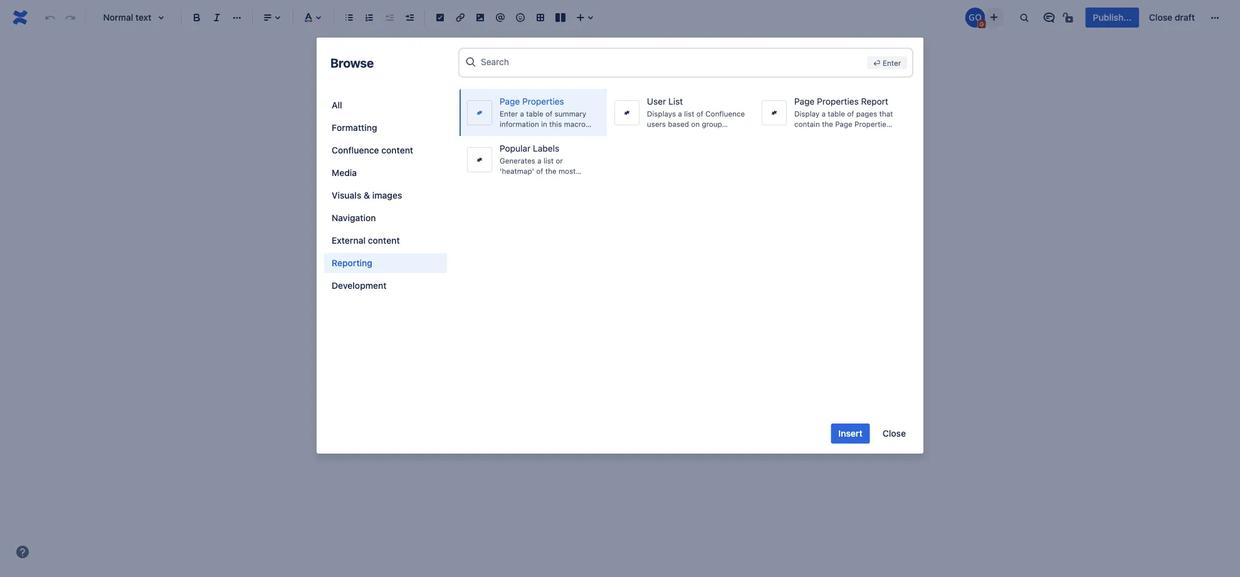 Task type: vqa. For each thing, say whether or not it's contained in the screenshot.
Appswitcher Icon
no



Task type: describe. For each thing, give the bounding box(es) containing it.
4
[[526, 121, 531, 132]]

development
[[332, 281, 387, 291]]

visuals & images
[[332, 190, 402, 201]]

page properties button
[[460, 89, 607, 136]]

confluence content
[[332, 145, 413, 156]]

external
[[332, 236, 366, 246]]

all
[[332, 100, 342, 110]]

displays
[[647, 110, 676, 118]]

of inside popular labels generates a list or 'heatmap' of the most popular labels.
[[537, 167, 544, 176]]

a for labels
[[538, 157, 542, 165]]

most
[[559, 167, 576, 176]]

publish... button
[[1086, 8, 1140, 28]]

browse dialog
[[317, 38, 924, 454]]

advanced search image
[[465, 56, 477, 68]]

or
[[556, 157, 563, 165]]

italic ⌘i image
[[210, 10, 225, 25]]

enter
[[883, 58, 901, 67]]

navigation
[[332, 213, 376, 223]]

templates:
[[413, 121, 457, 132]]

media
[[332, 168, 357, 178]]

1-on-1 meeting button
[[459, 117, 521, 137]]

development button
[[324, 276, 447, 296]]

popular for popular templates: 1-on-1 meeting , 4 ls retrospective
[[379, 121, 410, 132]]

insert
[[839, 429, 863, 439]]

all button
[[324, 95, 447, 115]]

bold ⌘b image
[[189, 10, 204, 25]]

close for close
[[883, 429, 906, 439]]

&
[[364, 190, 370, 201]]

insert button
[[831, 424, 870, 444]]

'heatmap'
[[500, 167, 534, 176]]

list
[[669, 96, 683, 107]]

group
[[702, 120, 722, 129]]

outdent ⇧tab image
[[382, 10, 397, 25]]

on-
[[467, 121, 482, 132]]

popular
[[500, 177, 526, 186]]

properties for page properties
[[523, 96, 564, 107]]

list for labels
[[544, 157, 554, 165]]

Main content area, start typing to enter text. text field
[[379, 137, 856, 172]]

user
[[647, 96, 666, 107]]

add image, video, or file image
[[473, 10, 488, 25]]

,
[[521, 121, 523, 132]]

content for confluence content
[[382, 145, 413, 156]]

confluence inside button
[[332, 145, 379, 156]]

external content button
[[324, 231, 447, 251]]

1
[[482, 121, 485, 132]]

browse
[[331, 55, 374, 70]]

retrospective
[[545, 121, 601, 132]]

research
[[497, 56, 535, 66]]

the
[[546, 167, 557, 176]]

emoji image
[[513, 10, 528, 25]]

layouts image
[[553, 10, 568, 25]]

media button
[[324, 163, 447, 183]]

properties for page properties report
[[817, 96, 859, 107]]

user list displays a list of confluence users based on group membership.
[[647, 96, 745, 139]]

visuals
[[332, 190, 362, 201]]

close for close draft
[[1150, 12, 1173, 23]]

undo ⌘z image
[[43, 10, 58, 25]]

on
[[691, 120, 700, 129]]

labels
[[533, 143, 560, 154]]

confluence inside user list displays a list of confluence users based on group membership.
[[706, 110, 745, 118]]

content link
[[450, 54, 482, 69]]

⏎
[[874, 58, 881, 67]]



Task type: locate. For each thing, give the bounding box(es) containing it.
publish...
[[1094, 12, 1132, 23]]

search field
[[481, 50, 862, 73]]

content inside button
[[368, 236, 400, 246]]

1 horizontal spatial a
[[678, 110, 682, 118]]

based
[[668, 120, 689, 129]]

1 horizontal spatial close
[[1150, 12, 1173, 23]]

formatting button
[[324, 118, 447, 138]]

0 vertical spatial close
[[1150, 12, 1173, 23]]

page for page properties report
[[795, 96, 815, 107]]

1 vertical spatial confluence
[[332, 145, 379, 156]]

properties
[[523, 96, 564, 107], [817, 96, 859, 107]]

link image
[[453, 10, 468, 25]]

1 horizontal spatial properties
[[817, 96, 859, 107]]

list up on
[[685, 110, 695, 118]]

2 properties from the left
[[817, 96, 859, 107]]

list
[[685, 110, 695, 118], [544, 157, 554, 165]]

confluence
[[706, 110, 745, 118], [332, 145, 379, 156]]

0 vertical spatial confluence
[[706, 110, 745, 118]]

close draft button
[[1142, 8, 1203, 28]]

1 vertical spatial of
[[537, 167, 544, 176]]

properties up ls on the top left of the page
[[523, 96, 564, 107]]

0 horizontal spatial of
[[537, 167, 544, 176]]

popular inside popular templates: 1-on-1 meeting , 4 ls retrospective
[[379, 121, 410, 132]]

0 vertical spatial list
[[685, 110, 695, 118]]

0 horizontal spatial a
[[538, 157, 542, 165]]

content
[[382, 145, 413, 156], [368, 236, 400, 246]]

list for list
[[685, 110, 695, 118]]

0 horizontal spatial page
[[500, 96, 520, 107]]

1 horizontal spatial page
[[795, 96, 815, 107]]

of inside user list displays a list of confluence users based on group membership.
[[697, 110, 704, 118]]

popular labels generates a list or 'heatmap' of the most popular labels.
[[500, 143, 576, 186]]

list inside user list displays a list of confluence users based on group membership.
[[685, 110, 695, 118]]

0 horizontal spatial close
[[883, 429, 906, 439]]

1 horizontal spatial of
[[697, 110, 704, 118]]

of up on
[[697, 110, 704, 118]]

labels.
[[528, 177, 551, 186]]

⏎ enter
[[874, 58, 901, 67]]

content down formatting button
[[382, 145, 413, 156]]

content
[[450, 56, 482, 66]]

page properties
[[500, 96, 564, 107]]

1 vertical spatial content
[[368, 236, 400, 246]]

navigation button
[[324, 208, 447, 228]]

popular for popular labels generates a list or 'heatmap' of the most popular labels.
[[500, 143, 531, 154]]

1 horizontal spatial list
[[685, 110, 695, 118]]

close
[[1150, 12, 1173, 23], [883, 429, 906, 439]]

1 vertical spatial close
[[883, 429, 906, 439]]

1 vertical spatial a
[[538, 157, 542, 165]]

close inside browse dialog
[[883, 429, 906, 439]]

1 horizontal spatial confluence
[[706, 110, 745, 118]]

1-
[[459, 121, 467, 132]]

0 vertical spatial a
[[678, 110, 682, 118]]

close right insert
[[883, 429, 906, 439]]

content inside button
[[382, 145, 413, 156]]

popular
[[379, 121, 410, 132], [500, 143, 531, 154]]

popular up generates
[[500, 143, 531, 154]]

1 properties from the left
[[523, 96, 564, 107]]

meeting
[[488, 121, 521, 132]]

popular templates: 1-on-1 meeting , 4 ls retrospective
[[379, 121, 601, 132]]

a for list
[[678, 110, 682, 118]]

reporting
[[332, 258, 373, 268]]

a up based
[[678, 110, 682, 118]]

0 horizontal spatial confluence
[[332, 145, 379, 156]]

table image
[[533, 10, 548, 25]]

membership.
[[647, 130, 692, 139]]

close draft
[[1150, 12, 1196, 23]]

properties left report
[[817, 96, 859, 107]]

gary orlando image
[[966, 8, 986, 28]]

page for page properties
[[500, 96, 520, 107]]

4 ls retrospective button
[[526, 117, 601, 137]]

0 vertical spatial of
[[697, 110, 704, 118]]

action item image
[[433, 10, 448, 25]]

confluence up "group"
[[706, 110, 745, 118]]

users
[[647, 120, 666, 129]]

confluence image
[[10, 8, 30, 28]]

confluence content button
[[324, 141, 447, 161]]

redo ⌘⇧z image
[[63, 10, 78, 25]]

indent tab image
[[402, 10, 417, 25]]

Give this page a title text field
[[379, 98, 856, 119]]

formatting
[[332, 123, 377, 133]]

0 horizontal spatial popular
[[379, 121, 410, 132]]

ls
[[534, 121, 543, 132]]

page
[[500, 96, 520, 107], [795, 96, 815, 107]]

0 horizontal spatial properties
[[523, 96, 564, 107]]

of up labels.
[[537, 167, 544, 176]]

confluence image
[[10, 8, 30, 28]]

page properties report button
[[755, 89, 902, 136]]

list up "the" in the left top of the page
[[544, 157, 554, 165]]

content for external content
[[368, 236, 400, 246]]

research link
[[497, 54, 535, 69]]

1 vertical spatial popular
[[500, 143, 531, 154]]

a inside popular labels generates a list or 'heatmap' of the most popular labels.
[[538, 157, 542, 165]]

list inside popular labels generates a list or 'heatmap' of the most popular labels.
[[544, 157, 554, 165]]

page properties report
[[795, 96, 889, 107]]

generates
[[500, 157, 536, 165]]

confluence down formatting
[[332, 145, 379, 156]]

0 vertical spatial content
[[382, 145, 413, 156]]

visuals & images button
[[324, 186, 447, 206]]

1 page from the left
[[500, 96, 520, 107]]

external content
[[332, 236, 400, 246]]

0 horizontal spatial list
[[544, 157, 554, 165]]

properties inside page properties report button
[[817, 96, 859, 107]]

0 vertical spatial popular
[[379, 121, 410, 132]]

bullet list ⌘⇧8 image
[[342, 10, 357, 25]]

of
[[697, 110, 704, 118], [537, 167, 544, 176]]

1 vertical spatial list
[[544, 157, 554, 165]]

images
[[372, 190, 402, 201]]

popular inside popular labels generates a list or 'heatmap' of the most popular labels.
[[500, 143, 531, 154]]

close button
[[875, 424, 914, 444]]

a
[[678, 110, 682, 118], [538, 157, 542, 165]]

a down labels in the left of the page
[[538, 157, 542, 165]]

1 horizontal spatial popular
[[500, 143, 531, 154]]

popular down all button
[[379, 121, 410, 132]]

numbered list ⌘⇧7 image
[[362, 10, 377, 25]]

mention image
[[493, 10, 508, 25]]

reporting button
[[324, 253, 447, 273]]

close left draft
[[1150, 12, 1173, 23]]

properties inside "page properties" button
[[523, 96, 564, 107]]

a inside user list displays a list of confluence users based on group membership.
[[678, 110, 682, 118]]

report
[[862, 96, 889, 107]]

content down navigation button
[[368, 236, 400, 246]]

2 page from the left
[[795, 96, 815, 107]]

draft
[[1175, 12, 1196, 23]]



